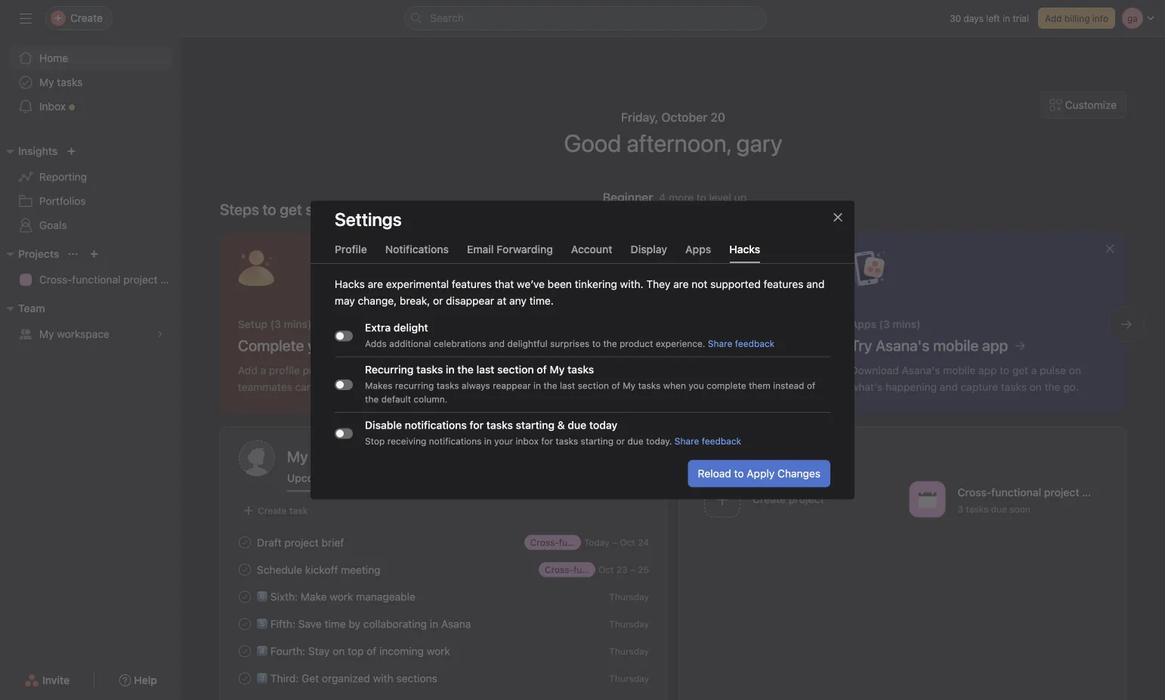 Task type: vqa. For each thing, say whether or not it's contained in the screenshot.
the Bob link to the middle
no



Task type: describe. For each thing, give the bounding box(es) containing it.
tasks down surprises
[[568, 363, 594, 376]]

experimental
[[386, 278, 449, 290]]

when
[[664, 380, 686, 391]]

soon
[[1010, 504, 1031, 514]]

may
[[335, 294, 355, 307]]

hide sidebar image
[[20, 12, 32, 24]]

tasks up column.
[[437, 380, 459, 391]]

0 vertical spatial section
[[498, 363, 534, 376]]

1 horizontal spatial for
[[541, 436, 553, 446]]

change,
[[358, 294, 397, 307]]

make
[[301, 590, 327, 603]]

reporting
[[39, 170, 87, 183]]

5️⃣ fifth: save time by collaborating in asana
[[257, 617, 471, 630]]

4️⃣
[[257, 645, 268, 657]]

home
[[39, 52, 68, 64]]

my tasks
[[287, 448, 348, 465]]

friday,
[[621, 110, 659, 124]]

today
[[590, 419, 618, 431]]

product
[[620, 338, 654, 349]]

reload
[[698, 467, 732, 480]]

we've
[[517, 278, 545, 290]]

profile button
[[335, 243, 367, 263]]

6️⃣
[[257, 590, 268, 603]]

that
[[495, 278, 514, 290]]

1 horizontal spatial projects
[[699, 446, 754, 464]]

create project
[[753, 493, 824, 505]]

recurring
[[395, 380, 434, 391]]

in right reappear
[[534, 380, 541, 391]]

and inside hacks are experimental features that we've been tinkering with. they are not supported features and may change, break, or disappear at any time.
[[807, 278, 825, 290]]

to inside the 'beginner 4 more to level up'
[[697, 191, 707, 204]]

delight
[[394, 321, 428, 334]]

supported
[[711, 278, 761, 290]]

insights
[[18, 145, 58, 157]]

1 horizontal spatial –
[[630, 564, 636, 575]]

create task button
[[239, 500, 312, 521]]

team button
[[0, 299, 45, 318]]

default
[[381, 394, 411, 404]]

at
[[497, 294, 507, 307]]

3
[[958, 504, 964, 514]]

0 vertical spatial starting
[[516, 419, 555, 431]]

search list box
[[404, 6, 767, 30]]

3️⃣
[[257, 672, 268, 684]]

surprises
[[550, 338, 590, 349]]

thursday for 5️⃣ fifth: save time by collaborating in asana
[[610, 619, 649, 629]]

complete
[[707, 380, 747, 391]]

thursday button for 3️⃣ third: get organized with sections
[[610, 673, 649, 684]]

asana
[[441, 617, 471, 630]]

settings
[[335, 208, 402, 229]]

afternoon,
[[627, 129, 731, 157]]

customize button
[[1041, 91, 1127, 119]]

teams element
[[0, 295, 181, 349]]

level
[[709, 191, 732, 204]]

them
[[749, 380, 771, 391]]

my tasks upcoming
[[287, 448, 348, 484]]

tasks left "when"
[[638, 380, 661, 391]]

stop
[[365, 436, 385, 446]]

0 horizontal spatial work
[[330, 590, 353, 603]]

profile
[[335, 243, 367, 256]]

due for disable notifications for tasks starting & due today
[[568, 419, 587, 431]]

schedule kickoff meeting
[[257, 563, 381, 576]]

1 vertical spatial due
[[628, 436, 644, 446]]

today
[[584, 537, 610, 548]]

plan for cross-functional project plan 3 tasks due soon
[[1083, 486, 1104, 498]]

close image
[[832, 211, 844, 223]]

cross-functional project plan 3 tasks due soon
[[958, 486, 1104, 514]]

column.
[[414, 394, 448, 404]]

1 are from the left
[[368, 278, 383, 290]]

completed checkbox for draft
[[236, 533, 254, 551]]

workspace
[[57, 328, 110, 340]]

in inside "disable notifications for tasks starting & due today stop receiving notifications in your inbox for tasks starting or due today. share feedback"
[[484, 436, 492, 446]]

1 vertical spatial last
[[560, 380, 575, 391]]

home link
[[9, 46, 172, 70]]

1 horizontal spatial section
[[578, 380, 609, 391]]

project for cross-functional project plan 3 tasks due soon
[[1045, 486, 1080, 498]]

share feedback link for surprises
[[708, 338, 775, 349]]

display button
[[631, 243, 668, 263]]

sections
[[396, 672, 438, 684]]

team
[[18, 302, 45, 314]]

extra
[[365, 321, 391, 334]]

to inside extra delight adds additional celebrations and delightful surprises to the product experience. share feedback
[[592, 338, 601, 349]]

20
[[711, 110, 726, 124]]

25
[[638, 564, 649, 575]]

thursday button for 6️⃣ sixth: make work manageable
[[610, 592, 649, 602]]

2 features from the left
[[764, 278, 804, 290]]

tasks inside global element
[[57, 76, 83, 88]]

0 horizontal spatial for
[[470, 419, 484, 431]]

email forwarding
[[467, 243, 553, 256]]

you
[[689, 380, 704, 391]]

top
[[348, 645, 364, 657]]

inbox
[[516, 436, 539, 446]]

days
[[964, 13, 984, 23]]

reload to apply changes
[[698, 467, 821, 480]]

feedback inside "disable notifications for tasks starting & due today stop receiving notifications in your inbox for tasks starting or due today. share feedback"
[[702, 436, 742, 446]]

insights element
[[0, 138, 181, 240]]

1 features from the left
[[452, 278, 492, 290]]

disappear
[[446, 294, 494, 307]]

upcoming button
[[287, 472, 338, 492]]

time.
[[530, 294, 554, 307]]

my down product
[[623, 380, 636, 391]]

info
[[1093, 13, 1109, 23]]

add profile photo image
[[239, 440, 275, 476]]

1 vertical spatial notifications
[[429, 436, 482, 446]]

draft
[[257, 536, 282, 549]]

1 vertical spatial work
[[427, 645, 450, 657]]

steps to get started
[[220, 200, 355, 218]]

up
[[735, 191, 747, 204]]

projects button
[[0, 245, 59, 263]]

the down makes
[[365, 394, 379, 404]]

been
[[548, 278, 572, 290]]

thursday for 4️⃣ fourth: stay on top of incoming work
[[610, 646, 649, 657]]

in left asana
[[430, 617, 439, 630]]

your
[[494, 436, 513, 446]]

meeting
[[341, 563, 381, 576]]

apps button
[[686, 243, 712, 263]]

time
[[325, 617, 346, 630]]

search button
[[404, 6, 767, 30]]

upcoming
[[287, 472, 338, 484]]

functional for cross-functional project plan
[[72, 273, 121, 286]]

feedback inside extra delight adds additional celebrations and delightful surprises to the product experience. share feedback
[[735, 338, 775, 349]]

trial
[[1013, 13, 1030, 23]]



Task type: locate. For each thing, give the bounding box(es) containing it.
switch
[[335, 331, 353, 341], [335, 379, 353, 390], [335, 428, 353, 439]]

global element
[[0, 37, 181, 128]]

2 vertical spatial project
[[285, 536, 319, 549]]

0 horizontal spatial starting
[[516, 419, 555, 431]]

thursday
[[610, 592, 649, 602], [610, 619, 649, 629], [610, 646, 649, 657], [610, 673, 649, 684]]

for up my tasks link
[[470, 419, 484, 431]]

steps
[[220, 200, 259, 218]]

notifications button
[[385, 243, 449, 263]]

completed checkbox left schedule
[[236, 561, 254, 579]]

to right steps
[[263, 200, 276, 218]]

2 horizontal spatial due
[[992, 504, 1008, 514]]

beginner 4 more to level up
[[603, 190, 747, 204]]

1 horizontal spatial last
[[560, 380, 575, 391]]

extra delight adds additional celebrations and delightful surprises to the product experience. share feedback
[[365, 321, 775, 349]]

left
[[987, 13, 1001, 23]]

cross- for cross-functional project plan 3 tasks due soon
[[958, 486, 992, 498]]

1 vertical spatial starting
[[581, 436, 614, 446]]

functional for cross-functional project plan 3 tasks due soon
[[992, 486, 1042, 498]]

create task
[[258, 505, 308, 516]]

1 switch from the top
[[335, 331, 353, 341]]

cross- inside cross-functional project plan 3 tasks due soon
[[958, 486, 992, 498]]

or
[[433, 294, 443, 307], [616, 436, 625, 446]]

1 vertical spatial completed checkbox
[[236, 588, 254, 606]]

share
[[708, 338, 733, 349], [675, 436, 700, 446]]

the left product
[[604, 338, 617, 349]]

0 vertical spatial project
[[123, 273, 158, 286]]

switch for disable notifications for tasks starting & due today
[[335, 428, 353, 439]]

0 vertical spatial oct
[[620, 537, 636, 548]]

friday, october 20 good afternoon, gary
[[564, 110, 783, 157]]

1 vertical spatial completed checkbox
[[236, 615, 254, 633]]

hacks
[[730, 243, 761, 256], [335, 278, 365, 290]]

projects down goals
[[18, 248, 59, 260]]

share right today.
[[675, 436, 700, 446]]

with
[[373, 672, 394, 684]]

thursday button for 5️⃣ fifth: save time by collaborating in asana
[[610, 619, 649, 629]]

3 thursday button from the top
[[610, 646, 649, 657]]

in down celebrations
[[446, 363, 455, 376]]

3 switch from the top
[[335, 428, 353, 439]]

tasks inside cross-functional project plan 3 tasks due soon
[[966, 504, 989, 514]]

cross-functional project plan
[[39, 273, 181, 286]]

1 completed checkbox from the top
[[236, 561, 254, 579]]

in
[[1003, 13, 1011, 23], [446, 363, 455, 376], [534, 380, 541, 391], [484, 436, 492, 446], [430, 617, 439, 630]]

0 vertical spatial plan
[[161, 273, 181, 286]]

feedback up them
[[735, 338, 775, 349]]

0 vertical spatial completed image
[[236, 533, 254, 551]]

work right "make"
[[330, 590, 353, 603]]

1 thursday from the top
[[610, 592, 649, 602]]

2 are from the left
[[674, 278, 689, 290]]

0 vertical spatial share feedback link
[[708, 338, 775, 349]]

4 thursday from the top
[[610, 673, 649, 684]]

0 vertical spatial last
[[477, 363, 495, 376]]

0 vertical spatial completed image
[[236, 561, 254, 579]]

feedback up reload
[[702, 436, 742, 446]]

0 horizontal spatial or
[[433, 294, 443, 307]]

0 vertical spatial cross-
[[39, 273, 72, 286]]

2 horizontal spatial project
[[1045, 486, 1080, 498]]

1 horizontal spatial or
[[616, 436, 625, 446]]

0 vertical spatial completed checkbox
[[236, 561, 254, 579]]

1 vertical spatial functional
[[992, 486, 1042, 498]]

the inside extra delight adds additional celebrations and delightful surprises to the product experience. share feedback
[[604, 338, 617, 349]]

scroll card carousel right image
[[1121, 318, 1133, 330]]

calendar image
[[919, 490, 937, 508]]

billing
[[1065, 13, 1090, 23]]

are left not
[[674, 278, 689, 290]]

1 vertical spatial or
[[616, 436, 625, 446]]

1 horizontal spatial oct
[[620, 537, 636, 548]]

on
[[333, 645, 345, 657]]

and inside extra delight adds additional celebrations and delightful surprises to the product experience. share feedback
[[489, 338, 505, 349]]

thursday button for 4️⃣ fourth: stay on top of incoming work
[[610, 646, 649, 657]]

projects element
[[0, 240, 181, 295]]

3 completed checkbox from the top
[[236, 642, 254, 660]]

are up change,
[[368, 278, 383, 290]]

1 vertical spatial plan
[[1083, 486, 1104, 498]]

the up always
[[458, 363, 474, 376]]

cross- up 3
[[958, 486, 992, 498]]

1 vertical spatial section
[[578, 380, 609, 391]]

plan
[[161, 273, 181, 286], [1083, 486, 1104, 498]]

1 horizontal spatial functional
[[992, 486, 1042, 498]]

my workspace link
[[9, 322, 172, 346]]

last up &
[[560, 380, 575, 391]]

3 thursday from the top
[[610, 646, 649, 657]]

1 horizontal spatial hacks
[[730, 243, 761, 256]]

1 vertical spatial switch
[[335, 379, 353, 390]]

1 horizontal spatial project
[[285, 536, 319, 549]]

feedback
[[735, 338, 775, 349], [702, 436, 742, 446]]

in left the your
[[484, 436, 492, 446]]

features right supported
[[764, 278, 804, 290]]

goals
[[39, 219, 67, 231]]

apply
[[747, 467, 775, 480]]

project inside cross-functional project plan 3 tasks due soon
[[1045, 486, 1080, 498]]

plan for cross-functional project plan
[[161, 273, 181, 286]]

the right reappear
[[544, 380, 558, 391]]

2 thursday from the top
[[610, 619, 649, 629]]

due left today.
[[628, 436, 644, 446]]

functional inside the cross-functional project plan link
[[72, 273, 121, 286]]

email forwarding button
[[467, 243, 553, 263]]

reappear
[[493, 380, 531, 391]]

portfolios link
[[9, 189, 172, 213]]

thursday for 3️⃣ third: get organized with sections
[[610, 673, 649, 684]]

completed checkbox left draft
[[236, 533, 254, 551]]

organized
[[322, 672, 370, 684]]

my tasks link
[[287, 446, 649, 468]]

forwarding
[[497, 243, 553, 256]]

2 completed checkbox from the top
[[236, 588, 254, 606]]

0 vertical spatial switch
[[335, 331, 353, 341]]

of right top
[[367, 645, 377, 657]]

Completed checkbox
[[236, 561, 254, 579], [236, 615, 254, 633], [236, 642, 254, 660]]

or inside "disable notifications for tasks starting & due today stop receiving notifications in your inbox for tasks starting or due today. share feedback"
[[616, 436, 625, 446]]

2 vertical spatial completed checkbox
[[236, 642, 254, 660]]

my inside the teams element
[[39, 328, 54, 340]]

0 vertical spatial work
[[330, 590, 353, 603]]

switch left adds at top left
[[335, 331, 353, 341]]

2 thursday button from the top
[[610, 619, 649, 629]]

1 horizontal spatial features
[[764, 278, 804, 290]]

today – oct 24
[[584, 537, 649, 548]]

or down 'today'
[[616, 436, 625, 446]]

1 horizontal spatial work
[[427, 645, 450, 657]]

account
[[571, 243, 613, 256]]

third:
[[270, 672, 299, 684]]

completed checkbox for 4️⃣
[[236, 642, 254, 660]]

1 completed image from the top
[[236, 533, 254, 551]]

completed image for 4️⃣
[[236, 642, 254, 660]]

1 horizontal spatial share
[[708, 338, 733, 349]]

completed image for draft
[[236, 533, 254, 551]]

oct left 23
[[599, 564, 614, 575]]

create project link
[[699, 476, 904, 525]]

section up 'today'
[[578, 380, 609, 391]]

for right inbox
[[541, 436, 553, 446]]

0 horizontal spatial section
[[498, 363, 534, 376]]

0 vertical spatial share
[[708, 338, 733, 349]]

completed checkbox left 3️⃣
[[236, 669, 254, 688]]

1 vertical spatial share feedback link
[[675, 436, 742, 446]]

1 vertical spatial for
[[541, 436, 553, 446]]

2 completed checkbox from the top
[[236, 615, 254, 633]]

adds
[[365, 338, 387, 349]]

october
[[662, 110, 708, 124]]

tasks up "recurring" in the bottom left of the page
[[417, 363, 443, 376]]

0 vertical spatial or
[[433, 294, 443, 307]]

share right experience.
[[708, 338, 733, 349]]

tasks down home
[[57, 76, 83, 88]]

task
[[289, 505, 308, 516]]

notifications down column.
[[405, 419, 467, 431]]

share feedback link up reload
[[675, 436, 742, 446]]

hacks up supported
[[730, 243, 761, 256]]

in right left
[[1003, 13, 1011, 23]]

completed checkbox for 3️⃣
[[236, 669, 254, 688]]

30 days left in trial
[[950, 13, 1030, 23]]

due left soon
[[992, 504, 1008, 514]]

1 vertical spatial oct
[[599, 564, 614, 575]]

0 horizontal spatial projects
[[18, 248, 59, 260]]

my down team
[[39, 328, 54, 340]]

completed image left 3️⃣
[[236, 669, 254, 688]]

completed checkbox for schedule
[[236, 561, 254, 579]]

due for cross-functional project plan
[[992, 504, 1008, 514]]

0 horizontal spatial hacks
[[335, 278, 365, 290]]

share inside extra delight adds additional celebrations and delightful surprises to the product experience. share feedback
[[708, 338, 733, 349]]

1 horizontal spatial are
[[674, 278, 689, 290]]

tasks right 3
[[966, 504, 989, 514]]

completed checkbox left '5️⃣' at the bottom
[[236, 615, 254, 633]]

2 switch from the top
[[335, 379, 353, 390]]

4
[[659, 191, 666, 204]]

my inside global element
[[39, 76, 54, 88]]

notifications
[[385, 243, 449, 256]]

1 vertical spatial cross-
[[958, 486, 992, 498]]

functional up the teams element
[[72, 273, 121, 286]]

share inside "disable notifications for tasks starting & due today stop receiving notifications in your inbox for tasks starting or due today. share feedback"
[[675, 436, 700, 446]]

create
[[258, 505, 287, 516]]

1 vertical spatial –
[[630, 564, 636, 575]]

not
[[692, 278, 708, 290]]

Completed checkbox
[[236, 533, 254, 551], [236, 588, 254, 606], [236, 669, 254, 688]]

0 horizontal spatial and
[[489, 338, 505, 349]]

tasks down &
[[556, 436, 578, 446]]

completed image for 6️⃣
[[236, 588, 254, 606]]

cross- for cross-functional project plan
[[39, 273, 72, 286]]

my up the 'inbox'
[[39, 76, 54, 88]]

completed checkbox left the '4️⃣'
[[236, 642, 254, 660]]

last up always
[[477, 363, 495, 376]]

search
[[430, 12, 464, 24]]

completed checkbox for 6️⃣
[[236, 588, 254, 606]]

0 horizontal spatial cross-
[[39, 273, 72, 286]]

1 vertical spatial completed image
[[236, 588, 254, 606]]

incoming
[[380, 645, 424, 657]]

– right today
[[612, 537, 618, 548]]

2 vertical spatial completed image
[[236, 615, 254, 633]]

2 completed image from the top
[[236, 588, 254, 606]]

0 horizontal spatial functional
[[72, 273, 121, 286]]

of up 'today'
[[612, 380, 621, 391]]

to left apply
[[734, 467, 744, 480]]

1 vertical spatial hacks
[[335, 278, 365, 290]]

projects inside dropdown button
[[18, 248, 59, 260]]

3 completed image from the top
[[236, 669, 254, 688]]

0 vertical spatial –
[[612, 537, 618, 548]]

1 horizontal spatial starting
[[581, 436, 614, 446]]

share feedback link up complete
[[708, 338, 775, 349]]

4️⃣ fourth: stay on top of incoming work
[[257, 645, 450, 657]]

completed checkbox left 6️⃣ at left
[[236, 588, 254, 606]]

2 vertical spatial due
[[992, 504, 1008, 514]]

4 thursday button from the top
[[610, 673, 649, 684]]

0 horizontal spatial project
[[123, 273, 158, 286]]

0 vertical spatial for
[[470, 419, 484, 431]]

of down delightful
[[537, 363, 547, 376]]

or right the break,
[[433, 294, 443, 307]]

thursday button
[[610, 592, 649, 602], [610, 619, 649, 629], [610, 646, 649, 657], [610, 673, 649, 684]]

hacks inside hacks are experimental features that we've been tinkering with. they are not supported features and may change, break, or disappear at any time.
[[335, 278, 365, 290]]

0 horizontal spatial features
[[452, 278, 492, 290]]

1 completed image from the top
[[236, 561, 254, 579]]

manageable
[[356, 590, 416, 603]]

disable
[[365, 419, 402, 431]]

share feedback link
[[708, 338, 775, 349], [675, 436, 742, 446]]

2 vertical spatial switch
[[335, 428, 353, 439]]

starting up inbox
[[516, 419, 555, 431]]

completed image for 3️⃣
[[236, 669, 254, 688]]

due right &
[[568, 419, 587, 431]]

1 horizontal spatial plan
[[1083, 486, 1104, 498]]

completed image
[[236, 561, 254, 579], [236, 642, 254, 660], [236, 669, 254, 688]]

hacks up may
[[335, 278, 365, 290]]

0 horizontal spatial are
[[368, 278, 383, 290]]

to left level
[[697, 191, 707, 204]]

oct left 24
[[620, 537, 636, 548]]

due
[[568, 419, 587, 431], [628, 436, 644, 446], [992, 504, 1008, 514]]

kickoff
[[305, 563, 338, 576]]

switch left stop
[[335, 428, 353, 439]]

my down surprises
[[550, 363, 565, 376]]

switch for recurring tasks in the last section of my tasks
[[335, 379, 353, 390]]

goals link
[[9, 213, 172, 237]]

cross- down projects dropdown button
[[39, 273, 72, 286]]

invite button
[[14, 667, 80, 694]]

makes
[[365, 380, 393, 391]]

hacks for hacks
[[730, 243, 761, 256]]

thursday for 6️⃣ sixth: make work manageable
[[610, 592, 649, 602]]

with.
[[620, 278, 644, 290]]

completed image
[[236, 533, 254, 551], [236, 588, 254, 606], [236, 615, 254, 633]]

0 vertical spatial and
[[807, 278, 825, 290]]

or inside hacks are experimental features that we've been tinkering with. they are not supported features and may change, break, or disappear at any time.
[[433, 294, 443, 307]]

1 vertical spatial and
[[489, 338, 505, 349]]

1 thursday button from the top
[[610, 592, 649, 602]]

get
[[302, 672, 319, 684]]

1 horizontal spatial cross-
[[958, 486, 992, 498]]

functional inside cross-functional project plan 3 tasks due soon
[[992, 486, 1042, 498]]

they
[[647, 278, 671, 290]]

features
[[452, 278, 492, 290], [764, 278, 804, 290]]

cross- inside the cross-functional project plan link
[[39, 273, 72, 286]]

work
[[330, 590, 353, 603], [427, 645, 450, 657]]

project for cross-functional project plan
[[123, 273, 158, 286]]

to inside "button"
[[734, 467, 744, 480]]

fifth:
[[270, 617, 296, 630]]

hacks for hacks are experimental features that we've been tinkering with. they are not supported features and may change, break, or disappear at any time.
[[335, 278, 365, 290]]

plan inside projects element
[[161, 273, 181, 286]]

1 vertical spatial share
[[675, 436, 700, 446]]

completed image left the '4️⃣'
[[236, 642, 254, 660]]

1 vertical spatial projects
[[699, 446, 754, 464]]

starting down 'today'
[[581, 436, 614, 446]]

display
[[631, 243, 668, 256]]

plan inside cross-functional project plan 3 tasks due soon
[[1083, 486, 1104, 498]]

0 horizontal spatial last
[[477, 363, 495, 376]]

1 vertical spatial completed image
[[236, 642, 254, 660]]

1 horizontal spatial and
[[807, 278, 825, 290]]

gary
[[737, 129, 783, 157]]

completed image for 5️⃣
[[236, 615, 254, 633]]

5️⃣
[[257, 617, 268, 630]]

0 horizontal spatial –
[[612, 537, 618, 548]]

0 horizontal spatial due
[[568, 419, 587, 431]]

switch for extra delight
[[335, 331, 353, 341]]

0 vertical spatial hacks
[[730, 243, 761, 256]]

completed image for schedule
[[236, 561, 254, 579]]

2 completed image from the top
[[236, 642, 254, 660]]

inbox
[[39, 100, 66, 113]]

today.
[[646, 436, 672, 446]]

completed image left 6️⃣ at left
[[236, 588, 254, 606]]

sixth:
[[270, 590, 298, 603]]

0 vertical spatial projects
[[18, 248, 59, 260]]

of right instead
[[807, 380, 816, 391]]

1 completed checkbox from the top
[[236, 533, 254, 551]]

3 completed image from the top
[[236, 615, 254, 633]]

2 vertical spatial completed image
[[236, 669, 254, 688]]

last
[[477, 363, 495, 376], [560, 380, 575, 391]]

1 vertical spatial project
[[1045, 486, 1080, 498]]

to right surprises
[[592, 338, 601, 349]]

0 vertical spatial feedback
[[735, 338, 775, 349]]

0 horizontal spatial oct
[[599, 564, 614, 575]]

my workspace
[[39, 328, 110, 340]]

features up disappear at the left of page
[[452, 278, 492, 290]]

0 horizontal spatial share
[[675, 436, 700, 446]]

more
[[669, 191, 694, 204]]

– left 25
[[630, 564, 636, 575]]

section up reappear
[[498, 363, 534, 376]]

1 vertical spatial feedback
[[702, 436, 742, 446]]

instead
[[773, 380, 805, 391]]

3 completed checkbox from the top
[[236, 669, 254, 688]]

0 vertical spatial notifications
[[405, 419, 467, 431]]

2 vertical spatial completed checkbox
[[236, 669, 254, 688]]

functional up soon
[[992, 486, 1042, 498]]

switch left makes
[[335, 379, 353, 390]]

tasks up the your
[[487, 419, 513, 431]]

0 horizontal spatial plan
[[161, 273, 181, 286]]

23
[[617, 564, 628, 575]]

for
[[470, 419, 484, 431], [541, 436, 553, 446]]

completed image left schedule
[[236, 561, 254, 579]]

receiving
[[388, 436, 427, 446]]

1 horizontal spatial due
[[628, 436, 644, 446]]

due inside cross-functional project plan 3 tasks due soon
[[992, 504, 1008, 514]]

completed image left draft
[[236, 533, 254, 551]]

work down asana
[[427, 645, 450, 657]]

24
[[638, 537, 649, 548]]

beginner
[[603, 190, 653, 204]]

0 vertical spatial completed checkbox
[[236, 533, 254, 551]]

completed checkbox for 5️⃣
[[236, 615, 254, 633]]

completed image left '5️⃣' at the bottom
[[236, 615, 254, 633]]

0 vertical spatial functional
[[72, 273, 121, 286]]

projects up reload
[[699, 446, 754, 464]]

recurring tasks in the last section of my tasks makes recurring tasks always reappear in the last section of my tasks when you complete them instead of the default column.
[[365, 363, 816, 404]]

notifications right receiving
[[429, 436, 482, 446]]

share feedback link for today
[[675, 436, 742, 446]]

0 vertical spatial due
[[568, 419, 587, 431]]

cross-functional project plan link
[[9, 268, 181, 292]]

insights button
[[0, 142, 58, 160]]

account button
[[571, 243, 613, 263]]



